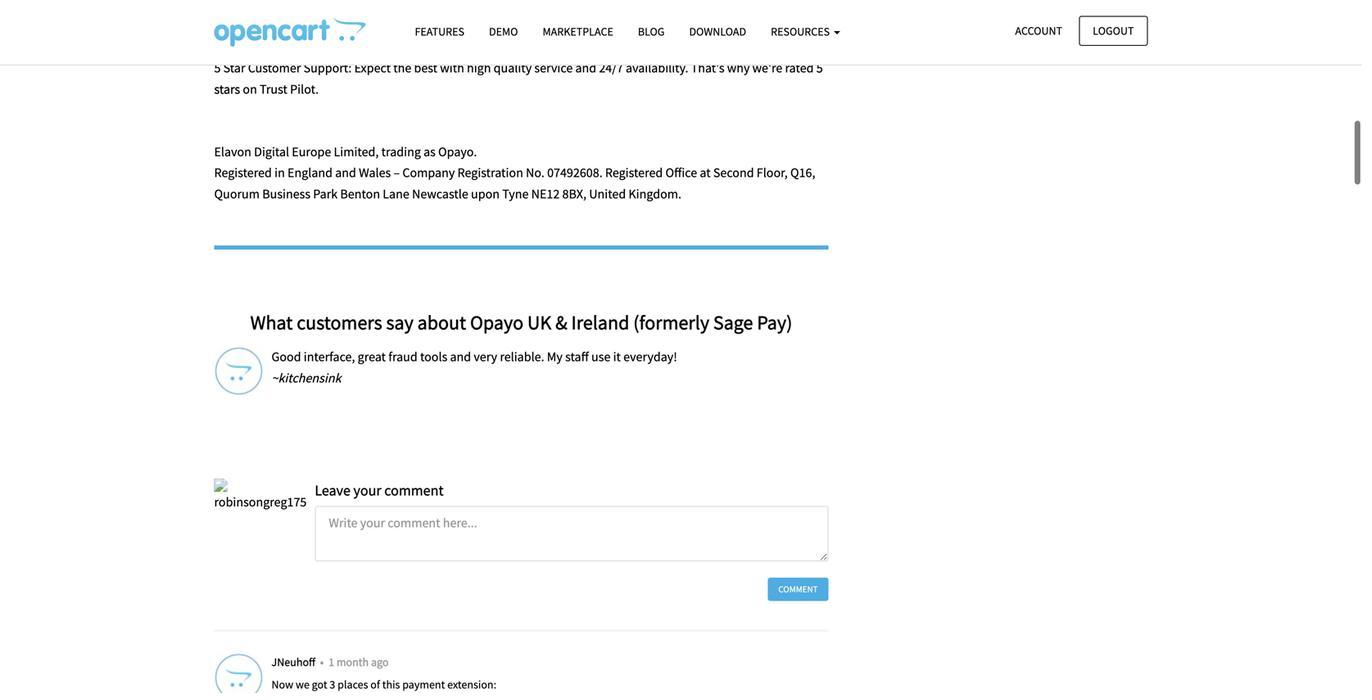 Task type: locate. For each thing, give the bounding box(es) containing it.
everyday!
[[624, 349, 677, 366]]

staff
[[565, 349, 589, 366]]

opayo
[[470, 310, 524, 335]]

and left the very
[[450, 349, 471, 366]]

and inside the good interface, great fraud tools and very reliable. my staff use it everyday! ~kitchensink
[[450, 349, 471, 366]]

1 vertical spatial and
[[335, 165, 356, 181]]

5 left star
[[214, 60, 221, 76]]

kingdom.
[[629, 186, 682, 202]]

star
[[223, 60, 245, 76]]

benton
[[340, 186, 380, 202]]

registered up quorum
[[214, 165, 272, 181]]

support:
[[304, 60, 352, 76]]

customer
[[248, 60, 301, 76]]

in
[[275, 165, 285, 181]]

limited,
[[334, 144, 379, 160]]

blog link
[[626, 17, 677, 46]]

robinsongreg175 image
[[214, 479, 307, 513]]

jneuhoff
[[272, 655, 318, 670]]

0 horizontal spatial 5
[[214, 60, 221, 76]]

5
[[214, 60, 221, 76], [817, 60, 823, 76]]

1 5 from the left
[[214, 60, 221, 76]]

2 vertical spatial and
[[450, 349, 471, 366]]

0 horizontal spatial and
[[335, 165, 356, 181]]

elavon
[[214, 144, 251, 160]]

kitchensink image
[[214, 347, 263, 396]]

5 right rated
[[817, 60, 823, 76]]

what
[[250, 310, 293, 335]]

5 inside 5 stars
[[817, 60, 823, 76]]

month
[[337, 655, 369, 670]]

pay)
[[757, 310, 793, 335]]

and down limited,
[[335, 165, 356, 181]]

2 5 from the left
[[817, 60, 823, 76]]

payment
[[402, 678, 445, 693]]

comment
[[779, 584, 818, 595]]

availability.
[[626, 60, 689, 76]]

1 horizontal spatial 5
[[817, 60, 823, 76]]

places
[[338, 678, 368, 693]]

and inside the elavon digital europe limited, trading as opayo. registered in england and wales – company registration no. 07492608. registered office at second floor, q16, quorum business park benton lane newcastle upon tyne ne12 8bx, united kingdom.
[[335, 165, 356, 181]]

got
[[312, 678, 327, 693]]

best
[[414, 60, 438, 76]]

your
[[354, 482, 381, 500]]

good
[[272, 349, 301, 366]]

stars
[[214, 81, 240, 97]]

registered
[[214, 165, 272, 181], [605, 165, 663, 181]]

(formerly
[[633, 310, 710, 335]]

comment button
[[768, 578, 829, 602]]

0 vertical spatial and
[[575, 60, 597, 76]]

Leave your comment text field
[[315, 507, 829, 562]]

5 for 5 star customer support: expect the best with high quality service and 24/7 availability. that's why we're rated
[[214, 60, 221, 76]]

and left 24/7
[[575, 60, 597, 76]]

marketplace link
[[530, 17, 626, 46]]

1
[[329, 655, 334, 670]]

now
[[272, 678, 293, 693]]

great
[[358, 349, 386, 366]]

business
[[262, 186, 311, 202]]

on
[[243, 81, 257, 97]]

5 for 5 stars
[[817, 60, 823, 76]]

elavon digital europe limited, trading as opayo. registered in england and wales – company registration no. 07492608. registered office at second floor, q16, quorum business park benton lane newcastle upon tyne ne12 8bx, united kingdom.
[[214, 144, 816, 202]]

rated
[[785, 60, 814, 76]]

floor,
[[757, 165, 788, 181]]

2 horizontal spatial and
[[575, 60, 597, 76]]

quorum
[[214, 186, 260, 202]]

say
[[386, 310, 414, 335]]

leave
[[315, 482, 351, 500]]

and
[[575, 60, 597, 76], [335, 165, 356, 181], [450, 349, 471, 366]]

0 horizontal spatial registered
[[214, 165, 272, 181]]

what customers say about opayo uk & ireland (formerly sage pay)
[[250, 310, 793, 335]]

1 registered from the left
[[214, 165, 272, 181]]

ago
[[371, 655, 389, 670]]

1 horizontal spatial registered
[[605, 165, 663, 181]]

tyne
[[502, 186, 529, 202]]

my
[[547, 349, 563, 366]]

5 stars
[[214, 60, 823, 97]]

account
[[1015, 23, 1063, 38]]

1 horizontal spatial and
[[450, 349, 471, 366]]

registered up kingdom.
[[605, 165, 663, 181]]

download link
[[677, 17, 759, 46]]

very
[[474, 349, 497, 366]]

customers
[[297, 310, 382, 335]]

fraud
[[389, 349, 418, 366]]

it
[[613, 349, 621, 366]]

~kitchensink
[[272, 370, 341, 386]]



Task type: vqa. For each thing, say whether or not it's contained in the screenshot.
Logout link
yes



Task type: describe. For each thing, give the bounding box(es) containing it.
about
[[417, 310, 466, 335]]

pilot.
[[290, 81, 319, 97]]

ne12
[[531, 186, 560, 202]]

demo
[[489, 24, 518, 39]]

resources link
[[759, 17, 853, 46]]

registration
[[458, 165, 523, 181]]

newcastle
[[412, 186, 468, 202]]

demo link
[[477, 17, 530, 46]]

download
[[689, 24, 746, 39]]

sage
[[713, 310, 753, 335]]

company
[[403, 165, 455, 181]]

leave your comment
[[315, 482, 444, 500]]

upon
[[471, 186, 500, 202]]

1 month ago
[[329, 655, 389, 670]]

quality
[[494, 60, 532, 76]]

high
[[467, 60, 491, 76]]

uk
[[528, 310, 552, 335]]

park
[[313, 186, 338, 202]]

this
[[382, 678, 400, 693]]

extension:
[[447, 678, 497, 693]]

logout
[[1093, 23, 1134, 38]]

24/7
[[599, 60, 623, 76]]

why
[[727, 60, 750, 76]]

office
[[666, 165, 697, 181]]

–
[[394, 165, 400, 181]]

opayo.
[[438, 144, 477, 160]]

the
[[393, 60, 412, 76]]

logout link
[[1079, 16, 1148, 46]]

at
[[700, 165, 711, 181]]

trust
[[260, 81, 288, 97]]

blog
[[638, 24, 665, 39]]

with
[[440, 60, 464, 76]]

features
[[415, 24, 465, 39]]

england
[[288, 165, 333, 181]]

07492608.
[[547, 165, 603, 181]]

now we got 3 places of this payment extension:
[[272, 678, 497, 693]]

opencart - opayo uk & ireland (formerly sage pay) image
[[214, 17, 366, 47]]

8bx,
[[562, 186, 587, 202]]

5 star customer support: expect the best with high quality service and 24/7 availability. that's why we're rated
[[214, 60, 817, 76]]

that's
[[691, 60, 725, 76]]

jneuhoff image
[[214, 654, 263, 694]]

second
[[713, 165, 754, 181]]

of
[[371, 678, 380, 693]]

reliable.
[[500, 349, 544, 366]]

use
[[592, 349, 611, 366]]

lane
[[383, 186, 409, 202]]

ireland
[[571, 310, 630, 335]]

comment
[[384, 482, 444, 500]]

marketplace
[[543, 24, 613, 39]]

good interface, great fraud tools and very reliable. my staff use it everyday! ~kitchensink
[[272, 349, 677, 386]]

expect
[[354, 60, 391, 76]]

account link
[[1002, 16, 1077, 46]]

2 registered from the left
[[605, 165, 663, 181]]

tools
[[420, 349, 448, 366]]

we're
[[753, 60, 783, 76]]

wales
[[359, 165, 391, 181]]

&
[[556, 310, 567, 335]]

interface,
[[304, 349, 355, 366]]

trading
[[381, 144, 421, 160]]

features link
[[403, 17, 477, 46]]

as
[[424, 144, 436, 160]]

europe
[[292, 144, 331, 160]]

3
[[330, 678, 335, 693]]

q16,
[[791, 165, 816, 181]]

on trust pilot.
[[243, 81, 319, 97]]



